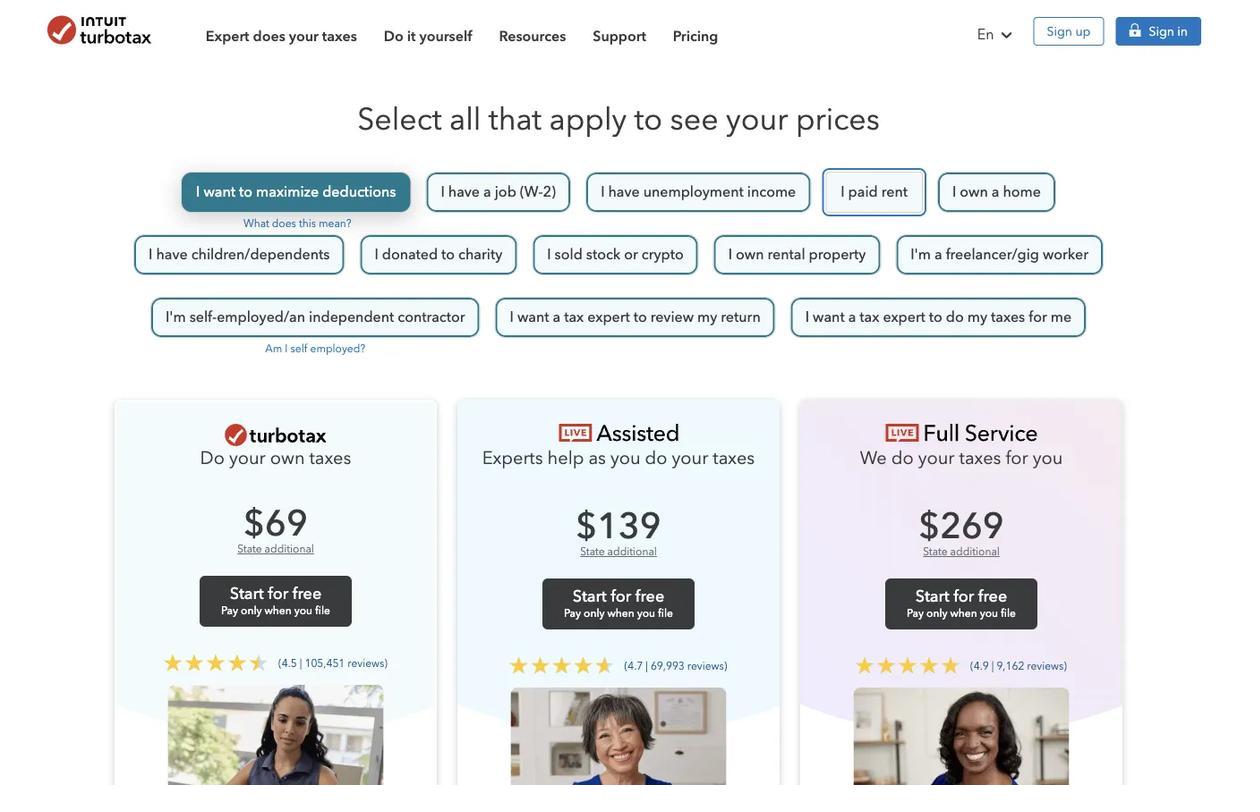 Task type: locate. For each thing, give the bounding box(es) containing it.
employed?
[[310, 342, 365, 357]]

(4.7
[[624, 659, 643, 674]]

do for do your own taxes
[[200, 447, 225, 471]]

| right (4.7
[[646, 659, 648, 674]]

| right (4.5
[[300, 657, 302, 671]]

0 horizontal spatial state
[[237, 542, 262, 557]]

what
[[243, 217, 269, 231]]

experts
[[482, 447, 543, 471]]

| right (4.9
[[992, 659, 994, 674]]

69,993
[[651, 659, 685, 674]]

|
[[300, 657, 302, 671], [646, 659, 648, 674], [992, 659, 994, 674]]

1 horizontal spatial state additional button
[[580, 545, 657, 560]]

pay
[[221, 604, 238, 619], [564, 607, 581, 622], [907, 607, 924, 622]]

start down $ 139 state additional
[[573, 586, 607, 608]]

2 horizontal spatial reviews)
[[1027, 659, 1067, 674]]

pay up (4.7 | 69,993 reviews) button
[[564, 607, 581, 622]]

for for 69
[[268, 583, 289, 605]]

free up 105,451
[[293, 583, 322, 605]]

1 horizontal spatial do
[[891, 447, 914, 471]]

1 horizontal spatial sign
[[1149, 24, 1174, 38]]

support link
[[593, 16, 646, 47]]

0 horizontal spatial |
[[300, 657, 302, 671]]

do for do it yourself
[[384, 27, 404, 44]]

$ for 269
[[919, 503, 940, 551]]

resources link
[[499, 16, 566, 47]]

$ inside $ 69 state additional
[[244, 500, 265, 549]]

when up (4.7 | 69,993 reviews) button
[[607, 607, 634, 622]]

does
[[253, 27, 285, 44], [272, 217, 296, 231]]

en button
[[967, 0, 1026, 64]]

this
[[299, 217, 316, 231]]

$
[[244, 500, 265, 549], [576, 503, 597, 551], [919, 503, 940, 551]]

1 horizontal spatial only
[[584, 607, 605, 622]]

additional inside $ 139 state additional
[[607, 545, 657, 560]]

kitty, tax expert 33 yrs image
[[511, 688, 726, 786]]

start for free pay only when you file up (4.5 | 105,451 reviews) button
[[221, 583, 330, 619]]

do left own on the bottom left
[[200, 447, 225, 471]]

reviews) for 269
[[1027, 659, 1067, 674]]

reviews) inside button
[[687, 659, 727, 674]]

it
[[407, 27, 416, 44]]

reviews)
[[348, 657, 387, 671], [687, 659, 727, 674], [1027, 659, 1067, 674]]

what does this mean? button
[[241, 217, 351, 231]]

select
[[357, 99, 442, 141]]

start for free pay only when you file up (4.7 | 69,993 reviews) button
[[564, 586, 673, 622]]

2 horizontal spatial $
[[919, 503, 940, 551]]

select all that apply to see your prices
[[357, 99, 880, 141]]

0 horizontal spatial do
[[200, 447, 225, 471]]

start down $ 269 state additional
[[916, 586, 950, 608]]

pay up (4.9 | 9,162 reviews) button
[[907, 607, 924, 622]]

sign
[[1047, 24, 1072, 38], [1149, 24, 1174, 38]]

2 horizontal spatial pay
[[907, 607, 924, 622]]

$ down as
[[576, 503, 597, 551]]

2 horizontal spatial additional
[[950, 545, 1000, 560]]

$ down we do your taxes for you
[[919, 503, 940, 551]]

None checkbox
[[826, 172, 923, 213], [133, 235, 345, 276], [713, 235, 881, 276], [895, 235, 1104, 276], [495, 297, 776, 338], [826, 172, 923, 213], [133, 235, 345, 276], [713, 235, 881, 276], [895, 235, 1104, 276], [495, 297, 776, 338]]

0 horizontal spatial do
[[645, 447, 667, 471]]

None checkbox
[[181, 172, 411, 213], [426, 172, 571, 213], [586, 172, 811, 213], [937, 172, 1056, 213], [359, 235, 518, 276], [532, 235, 699, 276], [150, 297, 480, 338], [790, 297, 1087, 338], [181, 172, 411, 213], [426, 172, 571, 213], [586, 172, 811, 213], [937, 172, 1056, 213], [359, 235, 518, 276], [532, 235, 699, 276], [150, 297, 480, 338], [790, 297, 1087, 338]]

state inside $ 139 state additional
[[580, 545, 605, 560]]

for down $ 69 state additional
[[268, 583, 289, 605]]

for down $ 139 state additional
[[611, 586, 631, 608]]

only up (4.5 | 105,451 reviews) button
[[241, 604, 262, 619]]

support
[[593, 27, 646, 44]]

when up (4.5 | 105,451 reviews) button
[[265, 604, 292, 619]]

1 horizontal spatial start
[[573, 586, 607, 608]]

2 horizontal spatial when
[[950, 607, 977, 622]]

for down $ 269 state additional
[[954, 586, 974, 608]]

en
[[977, 25, 994, 42]]

reviews) right 69,993
[[687, 659, 727, 674]]

free
[[293, 583, 322, 605], [635, 586, 664, 608], [978, 586, 1007, 608]]

(4.9 | 9,162 reviews)
[[970, 659, 1067, 674]]

for
[[1006, 447, 1028, 471], [268, 583, 289, 605], [611, 586, 631, 608], [954, 586, 974, 608]]

1 horizontal spatial |
[[646, 659, 648, 674]]

you for 69
[[294, 604, 312, 619]]

only up (4.7 | 69,993 reviews) button
[[584, 607, 605, 622]]

pay up (4.5 | 105,451 reviews) button
[[221, 604, 238, 619]]

$ 139 state additional
[[576, 503, 661, 560]]

1 horizontal spatial when
[[607, 607, 634, 622]]

only for 69
[[241, 604, 262, 619]]

additional
[[265, 542, 314, 557], [607, 545, 657, 560], [950, 545, 1000, 560]]

sign up link
[[1034, 17, 1104, 46]]

additional inside $ 69 state additional
[[265, 542, 314, 557]]

expert does your taxes
[[206, 27, 357, 44]]

file
[[315, 604, 330, 619], [658, 607, 673, 622], [1001, 607, 1016, 622]]

am i self employed? button
[[265, 342, 365, 357]]

2 horizontal spatial state additional button
[[923, 545, 1000, 560]]

state for 139
[[580, 545, 605, 560]]

0 vertical spatial does
[[253, 27, 285, 44]]

does right expert
[[253, 27, 285, 44]]

| for 69
[[300, 657, 302, 671]]

| inside button
[[646, 659, 648, 674]]

$ inside $ 269 state additional
[[919, 503, 940, 551]]

start for free pay only when you file for 69
[[221, 583, 330, 619]]

only for 269
[[927, 607, 948, 622]]

help
[[547, 447, 584, 471]]

1 horizontal spatial state
[[580, 545, 605, 560]]

free for 269
[[978, 586, 1007, 608]]

2 horizontal spatial start for free pay only when you file
[[907, 586, 1016, 622]]

expert
[[206, 27, 249, 44]]

1 horizontal spatial reviews)
[[687, 659, 727, 674]]

am i self employed?
[[265, 342, 365, 357]]

0 horizontal spatial $
[[244, 500, 265, 549]]

start for free pay only when you file
[[221, 583, 330, 619], [564, 586, 673, 622], [907, 586, 1016, 622]]

for for 269
[[954, 586, 974, 608]]

2 do from the left
[[891, 447, 914, 471]]

0 horizontal spatial pay
[[221, 604, 238, 619]]

state additional button
[[237, 542, 314, 557], [580, 545, 657, 560], [923, 545, 1000, 560]]

start
[[230, 583, 264, 605], [573, 586, 607, 608], [916, 586, 950, 608]]

free up (4.7
[[635, 586, 664, 608]]

2 horizontal spatial only
[[927, 607, 948, 622]]

taxes for do your own taxes
[[309, 447, 351, 471]]

$ inside $ 139 state additional
[[576, 503, 597, 551]]

2 horizontal spatial state
[[923, 545, 948, 560]]

free up (4.9
[[978, 586, 1007, 608]]

only up (4.9 | 9,162 reviews) button
[[927, 607, 948, 622]]

0 horizontal spatial start
[[230, 583, 264, 605]]

does left this at the left of page
[[272, 217, 296, 231]]

0 horizontal spatial sign
[[1047, 24, 1072, 38]]

do
[[384, 27, 404, 44], [200, 447, 225, 471]]

0 horizontal spatial state additional button
[[237, 542, 314, 557]]

pricing
[[673, 27, 718, 44]]

additional for 269
[[950, 545, 1000, 560]]

0 horizontal spatial free
[[293, 583, 322, 605]]

1 horizontal spatial pay
[[564, 607, 581, 622]]

reviews) right 105,451
[[348, 657, 387, 671]]

0 horizontal spatial only
[[241, 604, 262, 619]]

file for 69
[[315, 604, 330, 619]]

1 horizontal spatial $
[[576, 503, 597, 551]]

0 horizontal spatial start for free pay only when you file
[[221, 583, 330, 619]]

state inside $ 269 state additional
[[923, 545, 948, 560]]

1 horizontal spatial do
[[384, 27, 404, 44]]

only
[[241, 604, 262, 619], [584, 607, 605, 622], [927, 607, 948, 622]]

do it yourself
[[384, 27, 472, 44]]

$ down "do your own taxes"
[[244, 500, 265, 549]]

you for 269
[[980, 607, 998, 622]]

file for 269
[[1001, 607, 1016, 622]]

sign left up
[[1047, 24, 1072, 38]]

reviews) for 139
[[687, 659, 727, 674]]

taxes for we do your taxes for you
[[959, 447, 1001, 471]]

do right as
[[645, 447, 667, 471]]

1 sign from the left
[[1047, 24, 1072, 38]]

0 horizontal spatial file
[[315, 604, 330, 619]]

turbotax image
[[36, 15, 163, 44]]

1 horizontal spatial start for free pay only when you file
[[564, 586, 673, 622]]

do left it
[[384, 27, 404, 44]]

as
[[588, 447, 606, 471]]

2 horizontal spatial file
[[1001, 607, 1016, 622]]

start for 139
[[573, 586, 607, 608]]

1 horizontal spatial file
[[658, 607, 673, 622]]

in
[[1177, 24, 1188, 38]]

file up 9,162 on the right
[[1001, 607, 1016, 622]]

1 horizontal spatial additional
[[607, 545, 657, 560]]

$ 69 state additional
[[237, 500, 314, 557]]

0 horizontal spatial reviews)
[[348, 657, 387, 671]]

sign left in
[[1149, 24, 1174, 38]]

your
[[289, 27, 319, 44], [726, 99, 788, 141], [229, 447, 266, 471], [672, 447, 708, 471], [918, 447, 955, 471]]

2 horizontal spatial |
[[992, 659, 994, 674]]

1 vertical spatial do
[[200, 447, 225, 471]]

0 horizontal spatial additional
[[265, 542, 314, 557]]

free for 69
[[293, 583, 322, 605]]

start for free pay only when you file up (4.9 | 9,162 reviews) button
[[907, 586, 1016, 622]]

taxes
[[322, 27, 357, 44], [309, 447, 351, 471], [713, 447, 755, 471], [959, 447, 1001, 471]]

when up (4.9 | 9,162 reviews) button
[[950, 607, 977, 622]]

federal refund, $3,252 image
[[168, 686, 384, 786]]

1 horizontal spatial free
[[635, 586, 664, 608]]

1 vertical spatial does
[[272, 217, 296, 231]]

do it yourself link
[[384, 16, 472, 47]]

state inside $ 69 state additional
[[237, 542, 262, 557]]

file up 105,451
[[315, 604, 330, 619]]

taxes for expert does your taxes
[[322, 27, 357, 44]]

you
[[610, 447, 641, 471], [1033, 447, 1063, 471], [294, 604, 312, 619], [637, 607, 655, 622], [980, 607, 998, 622]]

do right we
[[891, 447, 914, 471]]

2 sign from the left
[[1149, 24, 1174, 38]]

0 horizontal spatial when
[[265, 604, 292, 619]]

sign for sign up
[[1047, 24, 1072, 38]]

when for 69
[[265, 604, 292, 619]]

0 vertical spatial do
[[384, 27, 404, 44]]

(4.5
[[278, 657, 297, 671]]

2 horizontal spatial free
[[978, 586, 1007, 608]]

file for 139
[[658, 607, 673, 622]]

do
[[645, 447, 667, 471], [891, 447, 914, 471]]

start down $ 69 state additional
[[230, 583, 264, 605]]

file up 69,993
[[658, 607, 673, 622]]

additional inside $ 269 state additional
[[950, 545, 1000, 560]]

reviews) right 9,162 on the right
[[1027, 659, 1067, 674]]

2 horizontal spatial start
[[916, 586, 950, 608]]

state
[[237, 542, 262, 557], [580, 545, 605, 560], [923, 545, 948, 560]]

when
[[265, 604, 292, 619], [607, 607, 634, 622], [950, 607, 977, 622]]



Task type: describe. For each thing, give the bounding box(es) containing it.
self
[[290, 342, 307, 357]]

start for 269
[[916, 586, 950, 608]]

$ 269 state additional
[[919, 503, 1004, 560]]

sign in
[[1149, 24, 1188, 38]]

start for free pay only when you file for 139
[[564, 586, 673, 622]]

full service guarantee. signature. donna, cpa 30yrs image
[[854, 688, 1069, 786]]

| for 139
[[646, 659, 648, 674]]

state for 69
[[237, 542, 262, 557]]

sign in link
[[1116, 17, 1201, 46]]

additional for 139
[[607, 545, 657, 560]]

9,162
[[997, 659, 1024, 674]]

turbotax logo image
[[885, 424, 1037, 442]]

additional for 69
[[265, 542, 314, 557]]

(4.5 | 105,451 reviews) button
[[153, 654, 387, 672]]

see
[[670, 99, 718, 141]]

does for expert
[[253, 27, 285, 44]]

| for 269
[[992, 659, 994, 674]]

what does this mean?
[[241, 217, 351, 231]]

state additional button for 269
[[923, 545, 1000, 560]]

that
[[489, 99, 542, 141]]

you for 139
[[637, 607, 655, 622]]

when for 139
[[607, 607, 634, 622]]

139
[[597, 503, 661, 551]]

experts help as you do your taxes
[[482, 447, 755, 471]]

(4.7 | 69,993 reviews)
[[624, 659, 727, 674]]

sign up
[[1047, 24, 1091, 38]]

105,451
[[305, 657, 345, 671]]

to
[[634, 99, 663, 141]]

(4.9 | 9,162 reviews) button
[[845, 657, 1067, 675]]

state additional button for 139
[[580, 545, 657, 560]]

do your own taxes
[[200, 447, 351, 471]]

when for 269
[[950, 607, 977, 622]]

69
[[265, 500, 308, 549]]

sign for sign in
[[1149, 24, 1174, 38]]

free for 139
[[635, 586, 664, 608]]

(4.9
[[970, 659, 989, 674]]

own
[[270, 447, 305, 471]]

pricing link
[[673, 16, 718, 47]]

start for 69
[[230, 583, 264, 605]]

resources
[[499, 27, 566, 44]]

prices
[[796, 99, 880, 141]]

for down turbotax logo
[[1006, 447, 1028, 471]]

all
[[449, 99, 481, 141]]

apply
[[549, 99, 627, 141]]

pay for 269
[[907, 607, 924, 622]]

$ for 69
[[244, 500, 265, 549]]

mean?
[[319, 217, 351, 231]]

up
[[1075, 24, 1091, 38]]

for for 139
[[611, 586, 631, 608]]

only for 139
[[584, 607, 605, 622]]

expert does your taxes link
[[206, 16, 357, 47]]

pay for 139
[[564, 607, 581, 622]]

does for what
[[272, 217, 296, 231]]

(4.7 | 69,993 reviews) button
[[499, 657, 727, 675]]

state additional button for 69
[[237, 542, 314, 557]]

we
[[860, 447, 887, 471]]

269
[[940, 503, 1004, 551]]

we do your taxes for you
[[860, 447, 1063, 471]]

am
[[265, 342, 282, 357]]

1 do from the left
[[645, 447, 667, 471]]

i
[[285, 342, 288, 357]]

state for 269
[[923, 545, 948, 560]]

reviews) for 69
[[348, 657, 387, 671]]

(4.5 | 105,451 reviews)
[[278, 657, 387, 671]]

pay for 69
[[221, 604, 238, 619]]

start for free pay only when you file for 269
[[907, 586, 1016, 622]]

$ for 139
[[576, 503, 597, 551]]

yourself
[[419, 27, 472, 44]]



Task type: vqa. For each thing, say whether or not it's contained in the screenshot.
'YEAR ABOVE.'
no



